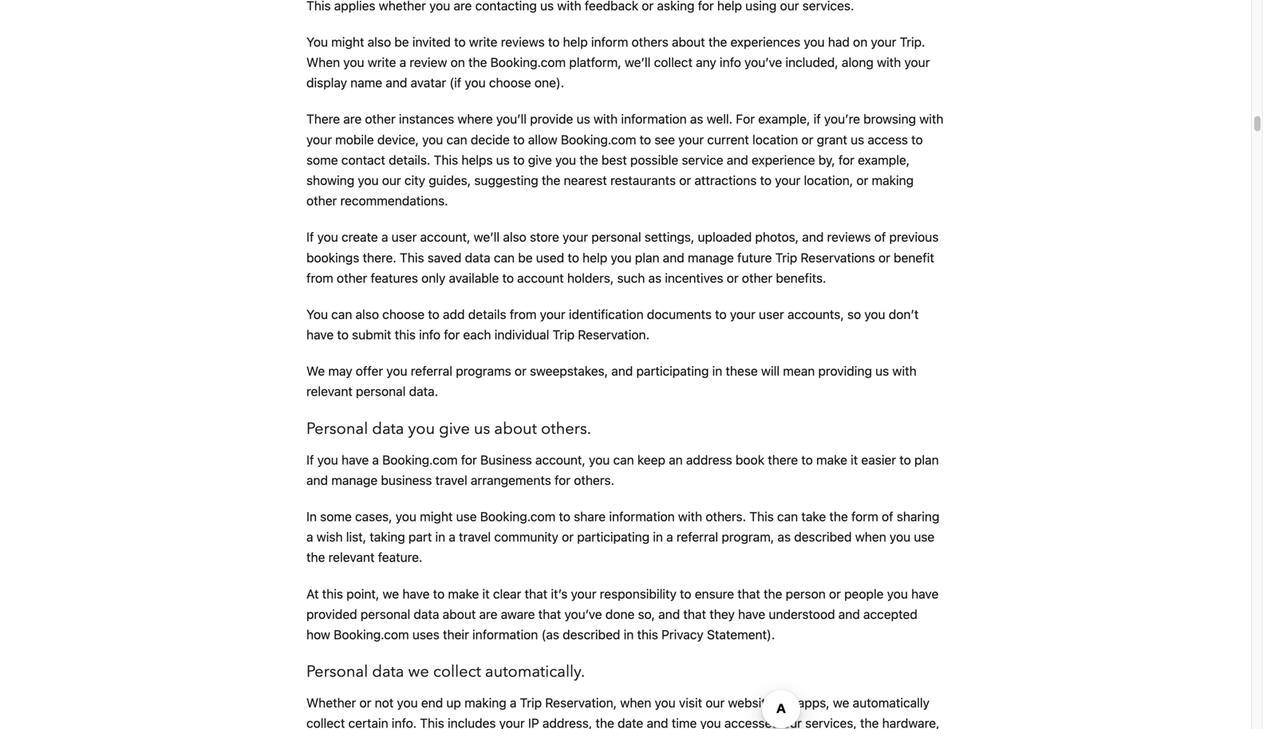 Task type: describe. For each thing, give the bounding box(es) containing it.
browsing
[[864, 111, 916, 127]]

cases,
[[355, 509, 392, 524]]

inform
[[591, 34, 628, 49]]

clear
[[493, 586, 521, 602]]

point,
[[347, 586, 379, 602]]

that up (as
[[538, 607, 561, 622]]

0 vertical spatial write
[[469, 34, 498, 49]]

address,
[[543, 716, 592, 729]]

a inside whether or not you end up making a trip reservation, when you visit our websites or apps, we automatically collect certain info. this includes your ip address, the date and time you accessed our services, the hardware
[[510, 696, 517, 711]]

it inside at this point, we have to make it clear that it's your responsibility to ensure that the person or people you have provided personal data about are aware that you've done so, and that they have understood and accepted how booking.com uses their information (as described in this privacy statement).
[[482, 586, 490, 602]]

of inside in some cases, you might use booking.com to share information with others. this can take the form of sharing a wish list, taking part in a travel community or participating in a referral program, as described when you use the relevant feature.
[[882, 509, 894, 524]]

that right ensure
[[738, 586, 760, 602]]

data up business
[[372, 418, 404, 440]]

best
[[602, 152, 627, 168]]

or left apps,
[[783, 696, 795, 711]]

with up best
[[594, 111, 618, 127]]

your up service
[[679, 132, 704, 147]]

trip inside you can also choose to add details from your identification documents to your user accounts, so you don't have to submit this info for each individual trip reservation.
[[553, 327, 575, 342]]

in right part
[[435, 530, 445, 545]]

attractions
[[695, 173, 757, 188]]

0 vertical spatial others.
[[541, 418, 591, 440]]

be inside if you create a user account, we'll also store your personal settings, uploaded photos, and reviews of previous bookings there. this saved data can be used to help you plan and manage future trip reservations or benefit from other features only available to account holders, such as incentives or other benefits.
[[518, 250, 533, 265]]

automatically.
[[485, 661, 585, 683]]

privacy
[[662, 627, 704, 642]]

well.
[[707, 111, 733, 127]]

personal inside if you create a user account, we'll also store your personal settings, uploaded photos, and reviews of previous bookings there. this saved data can be used to help you plan and manage future trip reservations or benefit from other features only available to account holders, such as incentives or other benefits.
[[592, 230, 641, 245]]

that left it's
[[525, 586, 548, 602]]

you up included,
[[804, 34, 825, 49]]

mobile
[[335, 132, 374, 147]]

to left submit
[[337, 327, 349, 342]]

you left keep
[[589, 452, 610, 468]]

to right there
[[802, 452, 813, 468]]

when inside in some cases, you might use booking.com to share information with others. this can take the form of sharing a wish list, taking part in a travel community or participating in a referral program, as described when you use the relevant feature.
[[855, 530, 887, 545]]

can inside you can also choose to add details from your identification documents to your user accounts, so you don't have to submit this info for each individual trip reservation.
[[331, 307, 352, 322]]

or inside at this point, we have to make it clear that it's your responsibility to ensure that the person or people you have provided personal data about are aware that you've done so, and that they have understood and accepted how booking.com uses their information (as described in this privacy statement).
[[829, 586, 841, 602]]

as inside if you create a user account, we'll also store your personal settings, uploaded photos, and reviews of previous bookings there. this saved data can be used to help you plan and manage future trip reservations or benefit from other features only available to account holders, such as incentives or other benefits.
[[648, 270, 662, 286]]

are inside there are other instances where you'll provide us with information as well. for example, if you're browsing with your mobile device, you can decide to allow booking.com to see your current location or grant us access to some contact details. this helps us to give you the best possible service and experience by, for example, showing you our city guides, suggesting the nearest restaurants or attractions to your location, or making other recommendations.
[[343, 111, 362, 127]]

benefit
[[894, 250, 935, 265]]

accessed
[[725, 716, 780, 729]]

other down bookings
[[337, 270, 367, 286]]

up
[[446, 696, 461, 711]]

individual
[[495, 327, 549, 342]]

any
[[696, 55, 717, 70]]

invited
[[412, 34, 451, 49]]

or right location,
[[857, 173, 869, 188]]

when
[[306, 55, 340, 70]]

of inside if you create a user account, we'll also store your personal settings, uploaded photos, and reviews of previous bookings there. this saved data can be used to help you plan and manage future trip reservations or benefit from other features only available to account holders, such as incentives or other benefits.
[[875, 230, 886, 245]]

info inside you might also be invited to write reviews to help inform others about the experiences you had on your trip. when you write a review on the booking.com platform, we'll collect any info you've included, along with your display name and avatar (if you choose one).
[[720, 55, 741, 70]]

travel inside if you have a booking.com for business account, you can keep an address book there to make it easier to plan and manage business travel arrangements for others.
[[435, 473, 467, 488]]

certain
[[348, 716, 388, 729]]

offer
[[356, 364, 383, 379]]

the down wish in the left bottom of the page
[[306, 550, 325, 565]]

community
[[494, 530, 559, 545]]

you left visit
[[655, 696, 676, 711]]

service
[[682, 152, 724, 168]]

keep
[[638, 452, 666, 468]]

available
[[449, 270, 499, 286]]

services,
[[805, 716, 857, 729]]

helps
[[462, 152, 493, 168]]

and inside we may offer you referral programs or sweepstakes, and participating in these will mean providing us with relevant personal data.
[[612, 364, 633, 379]]

participating inside in some cases, you might use booking.com to share information with others. this can take the form of sharing a wish list, taking part in a travel community or participating in a referral program, as described when you use the relevant feature.
[[577, 530, 650, 545]]

you up such
[[611, 250, 632, 265]]

us inside we may offer you referral programs or sweepstakes, and participating in these will mean providing us with relevant personal data.
[[876, 364, 889, 379]]

photos,
[[755, 230, 799, 245]]

along
[[842, 55, 874, 70]]

personal for personal data you give us about others.
[[306, 418, 368, 440]]

form
[[852, 509, 879, 524]]

and down people
[[839, 607, 860, 622]]

for inside there are other instances where you'll provide us with information as well. for example, if you're browsing with your mobile device, you can decide to allow booking.com to see your current location or grant us access to some contact details. this helps us to give you the best possible service and experience by, for example, showing you our city guides, suggesting the nearest restaurants or attractions to your location, or making other recommendations.
[[839, 152, 855, 168]]

time
[[672, 716, 697, 729]]

for
[[736, 111, 755, 127]]

you for you might also be invited to write reviews to help inform others about the experiences you had on your trip. when you write a review on the booking.com platform, we'll collect any info you've included, along with your display name and avatar (if you choose one).
[[306, 34, 328, 49]]

current
[[707, 132, 749, 147]]

0 horizontal spatial example,
[[758, 111, 810, 127]]

details.
[[389, 152, 430, 168]]

others
[[632, 34, 669, 49]]

to left account at the left top of page
[[502, 270, 514, 286]]

others. inside in some cases, you might use booking.com to share information with others. this can take the form of sharing a wish list, taking part in a travel community or participating in a referral program, as described when you use the relevant feature.
[[706, 509, 746, 524]]

information for your
[[621, 111, 687, 127]]

to right invited
[[454, 34, 466, 49]]

or down future
[[727, 270, 739, 286]]

have inside you can also choose to add details from your identification documents to your user accounts, so you don't have to submit this info for each individual trip reservation.
[[306, 327, 334, 342]]

we
[[306, 364, 325, 379]]

avatar
[[411, 75, 446, 90]]

that up privacy
[[684, 607, 706, 622]]

1 horizontal spatial collect
[[433, 661, 481, 683]]

2 vertical spatial this
[[637, 627, 658, 642]]

referral inside in some cases, you might use booking.com to share information with others. this can take the form of sharing a wish list, taking part in a travel community or participating in a referral program, as described when you use the relevant feature.
[[677, 530, 718, 545]]

if for if you have a booking.com for business account, you can keep an address book there to make it easier to plan and manage business travel arrangements for others.
[[306, 452, 314, 468]]

your down experience
[[775, 173, 801, 188]]

personal data we collect automatically.
[[306, 661, 585, 683]]

information for participating
[[609, 509, 675, 524]]

to left 'add'
[[428, 307, 440, 322]]

the right take
[[830, 509, 848, 524]]

such
[[617, 270, 645, 286]]

reservation,
[[545, 696, 617, 711]]

a left wish in the left bottom of the page
[[306, 530, 313, 545]]

you up wish in the left bottom of the page
[[317, 452, 338, 468]]

share
[[574, 509, 606, 524]]

this inside you can also choose to add details from your identification documents to your user accounts, so you don't have to submit this info for each individual trip reservation.
[[395, 327, 416, 342]]

us up business
[[474, 418, 490, 440]]

instances
[[399, 111, 454, 127]]

1 vertical spatial write
[[368, 55, 396, 70]]

to right access at the top of the page
[[912, 132, 923, 147]]

you inside you can also choose to add details from your identification documents to your user accounts, so you don't have to submit this info for each individual trip reservation.
[[865, 307, 886, 322]]

about inside you might also be invited to write reviews to help inform others about the experiences you had on your trip. when you write a review on the booking.com platform, we'll collect any info you've included, along with your display name and avatar (if you choose one).
[[672, 34, 705, 49]]

making inside there are other instances where you'll provide us with information as well. for example, if you're browsing with your mobile device, you can decide to allow booking.com to see your current location or grant us access to some contact details. this helps us to give you the best possible service and experience by, for example, showing you our city guides, suggesting the nearest restaurants or attractions to your location, or making other recommendations.
[[872, 173, 914, 188]]

arrangements
[[471, 473, 551, 488]]

in up "responsibility"
[[653, 530, 663, 545]]

booking.com inside you might also be invited to write reviews to help inform others about the experiences you had on your trip. when you write a review on the booking.com platform, we'll collect any info you've included, along with your display name and avatar (if you choose one).
[[491, 55, 566, 70]]

the left "date"
[[596, 716, 614, 729]]

you can also choose to add details from your identification documents to your user accounts, so you don't have to submit this info for each individual trip reservation.
[[306, 307, 919, 342]]

you down contact
[[358, 173, 379, 188]]

business
[[381, 473, 432, 488]]

the left nearest
[[542, 173, 561, 188]]

to down experience
[[760, 173, 772, 188]]

you right (if
[[465, 75, 486, 90]]

for right arrangements
[[555, 473, 571, 488]]

this inside there are other instances where you'll provide us with information as well. for example, if you're browsing with your mobile device, you can decide to allow booking.com to see your current location or grant us access to some contact details. this helps us to give you the best possible service and experience by, for example, showing you our city guides, suggesting the nearest restaurants or attractions to your location, or making other recommendations.
[[434, 152, 458, 168]]

referral inside we may offer you referral programs or sweepstakes, and participating in these will mean providing us with relevant personal data.
[[411, 364, 453, 379]]

they
[[710, 607, 735, 622]]

other down future
[[742, 270, 773, 286]]

might inside you might also be invited to write reviews to help inform others about the experiences you had on your trip. when you write a review on the booking.com platform, we'll collect any info you've included, along with your display name and avatar (if you choose one).
[[331, 34, 364, 49]]

a right part
[[449, 530, 456, 545]]

features
[[371, 270, 418, 286]]

you up name
[[343, 55, 364, 70]]

have up statement).
[[738, 607, 766, 622]]

to up uses
[[433, 586, 445, 602]]

help inside if you create a user account, we'll also store your personal settings, uploaded photos, and reviews of previous bookings there. this saved data can be used to help you plan and manage future trip reservations or benefit from other features only available to account holders, such as incentives or other benefits.
[[583, 250, 608, 265]]

some inside in some cases, you might use booking.com to share information with others. this can take the form of sharing a wish list, taking part in a travel community or participating in a referral program, as described when you use the relevant feature.
[[320, 509, 352, 524]]

1 vertical spatial this
[[322, 586, 343, 602]]

0 vertical spatial on
[[853, 34, 868, 49]]

the down automatically
[[860, 716, 879, 729]]

booking.com inside there are other instances where you'll provide us with information as well. for example, if you're browsing with your mobile device, you can decide to allow booking.com to see your current location or grant us access to some contact details. this helps us to give you the best possible service and experience by, for example, showing you our city guides, suggesting the nearest restaurants or attractions to your location, or making other recommendations.
[[561, 132, 636, 147]]

might inside in some cases, you might use booking.com to share information with others. this can take the form of sharing a wish list, taking part in a travel community or participating in a referral program, as described when you use the relevant feature.
[[420, 509, 453, 524]]

this inside in some cases, you might use booking.com to share information with others. this can take the form of sharing a wish list, taking part in a travel community or participating in a referral program, as described when you use the relevant feature.
[[750, 509, 774, 524]]

you down sharing
[[890, 530, 911, 545]]

have up accepted
[[912, 586, 939, 602]]

accounts,
[[788, 307, 844, 322]]

some inside there are other instances where you'll provide us with information as well. for example, if you're browsing with your mobile device, you can decide to allow booking.com to see your current location or grant us access to some contact details. this helps us to give you the best possible service and experience by, for example, showing you our city guides, suggesting the nearest restaurants or attractions to your location, or making other recommendations.
[[306, 152, 338, 168]]

1 horizontal spatial we
[[408, 661, 429, 683]]

choose inside you can also choose to add details from your identification documents to your user accounts, so you don't have to submit this info for each individual trip reservation.
[[382, 307, 425, 322]]

accepted
[[864, 607, 918, 622]]

the up nearest
[[580, 152, 598, 168]]

help inside you might also be invited to write reviews to help inform others about the experiences you had on your trip. when you write a review on the booking.com platform, we'll collect any info you've included, along with your display name and avatar (if you choose one).
[[563, 34, 588, 49]]

people
[[844, 586, 884, 602]]

2 horizontal spatial our
[[783, 716, 802, 729]]

the inside at this point, we have to make it clear that it's your responsibility to ensure that the person or people you have provided personal data about are aware that you've done so, and that they have understood and accepted how booking.com uses their information (as described in this privacy statement).
[[764, 586, 783, 602]]

0 horizontal spatial on
[[451, 55, 465, 70]]

grant
[[817, 132, 848, 147]]

you right time on the right bottom
[[700, 716, 721, 729]]

you down instances
[[422, 132, 443, 147]]

your left trip. at the top of the page
[[871, 34, 897, 49]]

information inside at this point, we have to make it clear that it's your responsibility to ensure that the person or people you have provided personal data about are aware that you've done so, and that they have understood and accepted how booking.com uses their information (as described in this privacy statement).
[[473, 627, 538, 642]]

provided
[[306, 607, 357, 622]]

have down feature.
[[403, 586, 430, 602]]

0 horizontal spatial give
[[439, 418, 470, 440]]

you down data. on the left bottom
[[408, 418, 435, 440]]

user inside you can also choose to add details from your identification documents to your user accounts, so you don't have to submit this info for each individual trip reservation.
[[759, 307, 784, 322]]

identification
[[569, 307, 644, 322]]

your up these
[[730, 307, 756, 322]]

to down you'll
[[513, 132, 525, 147]]

a up "responsibility"
[[667, 530, 673, 545]]

account, inside if you have a booking.com for business account, you can keep an address book there to make it easier to plan and manage business travel arrangements for others.
[[535, 452, 586, 468]]

your inside whether or not you end up making a trip reservation, when you visit our websites or apps, we automatically collect certain info. this includes your ip address, the date and time you accessed our services, the hardware
[[499, 716, 525, 729]]

info inside you can also choose to add details from your identification documents to your user accounts, so you don't have to submit this info for each individual trip reservation.
[[419, 327, 441, 342]]

us right provide
[[577, 111, 590, 127]]

for inside you can also choose to add details from your identification documents to your user accounts, so you don't have to submit this info for each individual trip reservation.
[[444, 327, 460, 342]]

uses
[[413, 627, 440, 642]]

whether or not you end up making a trip reservation, when you visit our websites or apps, we automatically collect certain info. this includes your ip address, the date and time you accessed our services, the hardware
[[306, 696, 940, 729]]

to up one).
[[548, 34, 560, 49]]

you up nearest
[[555, 152, 576, 168]]

easier
[[862, 452, 896, 468]]

store
[[530, 230, 559, 245]]

1 horizontal spatial example,
[[858, 152, 910, 168]]

trip.
[[900, 34, 925, 49]]

with right browsing
[[920, 111, 944, 127]]

address
[[686, 452, 732, 468]]

or left grant
[[802, 132, 814, 147]]

in inside we may offer you referral programs or sweepstakes, and participating in these will mean providing us with relevant personal data.
[[712, 364, 722, 379]]

part
[[409, 530, 432, 545]]

manage inside if you create a user account, we'll also store your personal settings, uploaded photos, and reviews of previous bookings there. this saved data can be used to help you plan and manage future trip reservations or benefit from other features only available to account holders, such as incentives or other benefits.
[[688, 250, 734, 265]]

user inside if you create a user account, we'll also store your personal settings, uploaded photos, and reviews of previous bookings there. this saved data can be used to help you plan and manage future trip reservations or benefit from other features only available to account holders, such as incentives or other benefits.
[[392, 230, 417, 245]]

you up info.
[[397, 696, 418, 711]]

also for each
[[356, 307, 379, 322]]

experience
[[752, 152, 815, 168]]

date
[[618, 716, 644, 729]]

we inside whether or not you end up making a trip reservation, when you visit our websites or apps, we automatically collect certain info. this includes your ip address, the date and time you accessed our services, the hardware
[[833, 696, 850, 711]]

recommendations.
[[340, 193, 448, 208]]

or down service
[[679, 173, 691, 188]]

taking
[[370, 530, 405, 545]]

you for you can also choose to add details from your identification documents to your user accounts, so you don't have to submit this info for each individual trip reservation.
[[306, 307, 328, 322]]

to up suggesting
[[513, 152, 525, 168]]

or inside in some cases, you might use booking.com to share information with others. this can take the form of sharing a wish list, taking part in a travel community or participating in a referral program, as described when you use the relevant feature.
[[562, 530, 574, 545]]

to left see
[[640, 132, 651, 147]]

add
[[443, 307, 465, 322]]

so,
[[638, 607, 655, 622]]

participating inside we may offer you referral programs or sweepstakes, and participating in these will mean providing us with relevant personal data.
[[636, 364, 709, 379]]

reservations
[[801, 250, 875, 265]]

and right the so,
[[659, 607, 680, 622]]

ip
[[528, 716, 539, 729]]

visit
[[679, 696, 702, 711]]

review
[[410, 55, 447, 70]]

when inside whether or not you end up making a trip reservation, when you visit our websites or apps, we automatically collect certain info. this includes your ip address, the date and time you accessed our services, the hardware
[[620, 696, 652, 711]]

1 vertical spatial use
[[914, 530, 935, 545]]

we inside at this point, we have to make it clear that it's your responsibility to ensure that the person or people you have provided personal data about are aware that you've done so, and that they have understood and accepted how booking.com uses their information (as described in this privacy statement).
[[383, 586, 399, 602]]

or left not
[[360, 696, 371, 711]]

statement).
[[707, 627, 775, 642]]

platform,
[[569, 55, 622, 70]]

are inside at this point, we have to make it clear that it's your responsibility to ensure that the person or people you have provided personal data about are aware that you've done so, and that they have understood and accepted how booking.com uses their information (as described in this privacy statement).
[[479, 607, 498, 622]]

take
[[802, 509, 826, 524]]

done
[[606, 607, 635, 622]]

can inside there are other instances where you'll provide us with information as well. for example, if you're browsing with your mobile device, you can decide to allow booking.com to see your current location or grant us access to some contact details. this helps us to give you the best possible service and experience by, for example, showing you our city guides, suggesting the nearest restaurants or attractions to your location, or making other recommendations.
[[447, 132, 467, 147]]

book
[[736, 452, 765, 468]]

make inside if you have a booking.com for business account, you can keep an address book there to make it easier to plan and manage business travel arrangements for others.
[[816, 452, 848, 468]]

you up bookings
[[317, 230, 338, 245]]

the right review
[[468, 55, 487, 70]]

us up suggesting
[[496, 152, 510, 168]]

whether
[[306, 696, 356, 711]]

us right grant
[[851, 132, 864, 147]]

your up the individual at the top of page
[[540, 307, 566, 322]]

not
[[375, 696, 394, 711]]

allow
[[528, 132, 558, 147]]



Task type: locate. For each thing, give the bounding box(es) containing it.
you right so
[[865, 307, 886, 322]]

2 vertical spatial also
[[356, 307, 379, 322]]

websites
[[728, 696, 779, 711]]

can left take
[[777, 509, 798, 524]]

booking.com inside in some cases, you might use booking.com to share information with others. this can take the form of sharing a wish list, taking part in a travel community or participating in a referral program, as described when you use the relevant feature.
[[480, 509, 556, 524]]

other up device,
[[365, 111, 396, 127]]

0 horizontal spatial as
[[648, 270, 662, 286]]

1 vertical spatial on
[[451, 55, 465, 70]]

travel right business
[[435, 473, 467, 488]]

0 vertical spatial example,
[[758, 111, 810, 127]]

location,
[[804, 173, 853, 188]]

0 horizontal spatial make
[[448, 586, 479, 602]]

relevant inside we may offer you referral programs or sweepstakes, and participating in these will mean providing us with relevant personal data.
[[306, 384, 353, 399]]

booking.com up best
[[561, 132, 636, 147]]

described inside in some cases, you might use booking.com to share information with others. this can take the form of sharing a wish list, taking part in a travel community or participating in a referral program, as described when you use the relevant feature.
[[794, 530, 852, 545]]

some up the showing
[[306, 152, 338, 168]]

this down end in the bottom left of the page
[[420, 716, 444, 729]]

and up reservations
[[802, 230, 824, 245]]

0 vertical spatial are
[[343, 111, 362, 127]]

display
[[306, 75, 347, 90]]

our inside there are other instances where you'll provide us with information as well. for example, if you're browsing with your mobile device, you can decide to allow booking.com to see your current location or grant us access to some contact details. this helps us to give you the best possible service and experience by, for example, showing you our city guides, suggesting the nearest restaurants or attractions to your location, or making other recommendations.
[[382, 173, 401, 188]]

1 horizontal spatial about
[[494, 418, 537, 440]]

as inside in some cases, you might use booking.com to share information with others. this can take the form of sharing a wish list, taking part in a travel community or participating in a referral program, as described when you use the relevant feature.
[[778, 530, 791, 545]]

this inside whether or not you end up making a trip reservation, when you visit our websites or apps, we automatically collect certain info. this includes your ip address, the date and time you accessed our services, the hardware
[[420, 716, 444, 729]]

0 vertical spatial choose
[[489, 75, 531, 90]]

1 horizontal spatial plan
[[915, 452, 939, 468]]

0 vertical spatial this
[[395, 327, 416, 342]]

it left easier
[[851, 452, 858, 468]]

the up any
[[709, 34, 727, 49]]

includes
[[448, 716, 496, 729]]

0 horizontal spatial making
[[465, 696, 507, 711]]

relevant inside in some cases, you might use booking.com to share information with others. this can take the form of sharing a wish list, taking part in a travel community or participating in a referral program, as described when you use the relevant feature.
[[329, 550, 375, 565]]

0 vertical spatial it
[[851, 452, 858, 468]]

0 vertical spatial you
[[306, 34, 328, 49]]

0 vertical spatial personal
[[592, 230, 641, 245]]

your down there
[[306, 132, 332, 147]]

you inside we may offer you referral programs or sweepstakes, and participating in these will mean providing us with relevant personal data.
[[387, 364, 407, 379]]

in inside at this point, we have to make it clear that it's your responsibility to ensure that the person or people you have provided personal data about are aware that you've done so, and that they have understood and accepted how booking.com uses their information (as described in this privacy statement).
[[624, 627, 634, 642]]

there
[[306, 111, 340, 127]]

1 vertical spatial described
[[563, 627, 620, 642]]

2 horizontal spatial about
[[672, 34, 705, 49]]

referral
[[411, 364, 453, 379], [677, 530, 718, 545]]

info left each
[[419, 327, 441, 342]]

0 vertical spatial our
[[382, 173, 401, 188]]

automatically
[[853, 696, 930, 711]]

0 vertical spatial account,
[[420, 230, 470, 245]]

your down trip. at the top of the page
[[905, 55, 930, 70]]

you inside at this point, we have to make it clear that it's your responsibility to ensure that the person or people you have provided personal data about are aware that you've done so, and that they have understood and accepted how booking.com uses their information (as described in this privacy statement).
[[887, 586, 908, 602]]

1 vertical spatial reviews
[[827, 230, 871, 245]]

give inside there are other instances where you'll provide us with information as well. for example, if you're browsing with your mobile device, you can decide to allow booking.com to see your current location or grant us access to some contact details. this helps us to give you the best possible service and experience by, for example, showing you our city guides, suggesting the nearest restaurants or attractions to your location, or making other recommendations.
[[528, 152, 552, 168]]

with inside we may offer you referral programs or sweepstakes, and participating in these will mean providing us with relevant personal data.
[[893, 364, 917, 379]]

benefits.
[[776, 270, 826, 286]]

a inside if you create a user account, we'll also store your personal settings, uploaded photos, and reviews of previous bookings there. this saved data can be used to help you plan and manage future trip reservations or benefit from other features only available to account holders, such as incentives or other benefits.
[[381, 230, 388, 245]]

us right providing
[[876, 364, 889, 379]]

0 horizontal spatial this
[[322, 586, 343, 602]]

how
[[306, 627, 330, 642]]

0 vertical spatial manage
[[688, 250, 734, 265]]

personal down offer on the left
[[356, 384, 406, 399]]

see
[[655, 132, 675, 147]]

2 vertical spatial personal
[[361, 607, 410, 622]]

also inside you can also choose to add details from your identification documents to your user accounts, so you don't have to submit this info for each individual trip reservation.
[[356, 307, 379, 322]]

0 vertical spatial relevant
[[306, 384, 353, 399]]

on
[[853, 34, 868, 49], [451, 55, 465, 70]]

0 vertical spatial from
[[306, 270, 333, 286]]

relevant
[[306, 384, 353, 399], [329, 550, 375, 565]]

0 vertical spatial use
[[456, 509, 477, 524]]

decide
[[471, 132, 510, 147]]

also inside you might also be invited to write reviews to help inform others about the experiences you had on your trip. when you write a review on the booking.com platform, we'll collect any info you've included, along with your display name and avatar (if you choose one).
[[368, 34, 391, 49]]

account,
[[420, 230, 470, 245], [535, 452, 586, 468]]

account
[[517, 270, 564, 286]]

1 vertical spatial be
[[518, 250, 533, 265]]

it
[[851, 452, 858, 468], [482, 586, 490, 602]]

to right easier
[[900, 452, 911, 468]]

experiences
[[731, 34, 801, 49]]

with down trip. at the top of the page
[[877, 55, 901, 70]]

for down personal data you give us about others. in the bottom of the page
[[461, 452, 477, 468]]

only
[[421, 270, 446, 286]]

are up mobile
[[343, 111, 362, 127]]

0 horizontal spatial referral
[[411, 364, 453, 379]]

if you create a user account, we'll also store your personal settings, uploaded photos, and reviews of previous bookings there. this saved data can be used to help you plan and manage future trip reservations or benefit from other features only available to account holders, such as incentives or other benefits.
[[306, 230, 939, 286]]

for
[[839, 152, 855, 168], [444, 327, 460, 342], [461, 452, 477, 468], [555, 473, 571, 488]]

1 vertical spatial example,
[[858, 152, 910, 168]]

person
[[786, 586, 826, 602]]

be inside you might also be invited to write reviews to help inform others about the experiences you had on your trip. when you write a review on the booking.com platform, we'll collect any info you've included, along with your display name and avatar (if you choose one).
[[395, 34, 409, 49]]

2 vertical spatial trip
[[520, 696, 542, 711]]

when
[[855, 530, 887, 545], [620, 696, 652, 711]]

ensure
[[695, 586, 734, 602]]

you up when
[[306, 34, 328, 49]]

1 vertical spatial referral
[[677, 530, 718, 545]]

2 vertical spatial information
[[473, 627, 538, 642]]

personal up such
[[592, 230, 641, 245]]

trip inside whether or not you end up making a trip reservation, when you visit our websites or apps, we automatically collect certain info. this includes your ip address, the date and time you accessed our services, the hardware
[[520, 696, 542, 711]]

will
[[761, 364, 780, 379]]

also for review
[[368, 34, 391, 49]]

1 vertical spatial travel
[[459, 530, 491, 545]]

give
[[528, 152, 552, 168], [439, 418, 470, 440]]

you might also be invited to write reviews to help inform others about the experiences you had on your trip. when you write a review on the booking.com platform, we'll collect any info you've included, along with your display name and avatar (if you choose one).
[[306, 34, 930, 90]]

a inside you might also be invited to write reviews to help inform others about the experiences you had on your trip. when you write a review on the booking.com platform, we'll collect any info you've included, along with your display name and avatar (if you choose one).
[[400, 55, 406, 70]]

make left easier
[[816, 452, 848, 468]]

data
[[465, 250, 491, 265], [372, 418, 404, 440], [414, 607, 439, 622], [372, 661, 404, 683]]

incentives
[[665, 270, 724, 286]]

if for if you create a user account, we'll also store your personal settings, uploaded photos, and reviews of previous bookings there. this saved data can be used to help you plan and manage future trip reservations or benefit from other features only available to account holders, such as incentives or other benefits.
[[306, 230, 314, 245]]

provide
[[530, 111, 573, 127]]

1 personal from the top
[[306, 418, 368, 440]]

a down automatically.
[[510, 696, 517, 711]]

are
[[343, 111, 362, 127], [479, 607, 498, 622]]

you've down experiences
[[745, 55, 782, 70]]

1 vertical spatial information
[[609, 509, 675, 524]]

described down done
[[563, 627, 620, 642]]

1 vertical spatial relevant
[[329, 550, 375, 565]]

1 horizontal spatial might
[[420, 509, 453, 524]]

these
[[726, 364, 758, 379]]

device,
[[377, 132, 419, 147]]

1 vertical spatial when
[[620, 696, 652, 711]]

1 vertical spatial about
[[494, 418, 537, 440]]

to
[[454, 34, 466, 49], [548, 34, 560, 49], [513, 132, 525, 147], [640, 132, 651, 147], [912, 132, 923, 147], [513, 152, 525, 168], [760, 173, 772, 188], [568, 250, 579, 265], [502, 270, 514, 286], [428, 307, 440, 322], [715, 307, 727, 322], [337, 327, 349, 342], [802, 452, 813, 468], [900, 452, 911, 468], [559, 509, 571, 524], [433, 586, 445, 602], [680, 586, 692, 602]]

collect down others
[[654, 55, 693, 70]]

apps,
[[798, 696, 830, 711]]

be left invited
[[395, 34, 409, 49]]

and inside if you have a booking.com for business account, you can keep an address book there to make it easier to plan and manage business travel arrangements for others.
[[306, 473, 328, 488]]

help
[[563, 34, 588, 49], [583, 250, 608, 265]]

1 horizontal spatial user
[[759, 307, 784, 322]]

booking.com inside at this point, we have to make it clear that it's your responsibility to ensure that the person or people you have provided personal data about are aware that you've done so, and that they have understood and accepted how booking.com uses their information (as described in this privacy statement).
[[334, 627, 409, 642]]

have up cases,
[[342, 452, 369, 468]]

0 horizontal spatial we'll
[[474, 230, 500, 245]]

personal down may
[[306, 418, 368, 440]]

about inside at this point, we have to make it clear that it's your responsibility to ensure that the person or people you have provided personal data about are aware that you've done so, and that they have understood and accepted how booking.com uses their information (as described in this privacy statement).
[[443, 607, 476, 622]]

suggesting
[[474, 173, 539, 188]]

we'll inside if you create a user account, we'll also store your personal settings, uploaded photos, and reviews of previous bookings there. this saved data can be used to help you plan and manage future trip reservations or benefit from other features only available to account holders, such as incentives or other benefits.
[[474, 230, 500, 245]]

can inside in some cases, you might use booking.com to share information with others. this can take the form of sharing a wish list, taking part in a travel community or participating in a referral program, as described when you use the relevant feature.
[[777, 509, 798, 524]]

0 vertical spatial some
[[306, 152, 338, 168]]

1 horizontal spatial it
[[851, 452, 858, 468]]

or right community
[[562, 530, 574, 545]]

choose down features
[[382, 307, 425, 322]]

collect inside you might also be invited to write reviews to help inform others about the experiences you had on your trip. when you write a review on the booking.com platform, we'll collect any info you've included, along with your display name and avatar (if you choose one).
[[654, 55, 693, 70]]

don't
[[889, 307, 919, 322]]

it left clear
[[482, 586, 490, 602]]

0 horizontal spatial account,
[[420, 230, 470, 245]]

0 vertical spatial about
[[672, 34, 705, 49]]

described
[[794, 530, 852, 545], [563, 627, 620, 642]]

give down allow in the top of the page
[[528, 152, 552, 168]]

1 vertical spatial make
[[448, 586, 479, 602]]

you've inside at this point, we have to make it clear that it's your responsibility to ensure that the person or people you have provided personal data about are aware that you've done so, and that they have understood and accepted how booking.com uses their information (as described in this privacy statement).
[[565, 607, 602, 622]]

with
[[877, 55, 901, 70], [594, 111, 618, 127], [920, 111, 944, 127], [893, 364, 917, 379], [678, 509, 702, 524]]

account, inside if you create a user account, we'll also store your personal settings, uploaded photos, and reviews of previous bookings there. this saved data can be used to help you plan and manage future trip reservations or benefit from other features only available to account holders, such as incentives or other benefits.
[[420, 230, 470, 245]]

restaurants
[[611, 173, 676, 188]]

sharing
[[897, 509, 940, 524]]

and up in
[[306, 473, 328, 488]]

2 you from the top
[[306, 307, 328, 322]]

from inside you can also choose to add details from your identification documents to your user accounts, so you don't have to submit this info for each individual trip reservation.
[[510, 307, 537, 322]]

possible
[[630, 152, 679, 168]]

from inside if you create a user account, we'll also store your personal settings, uploaded photos, and reviews of previous bookings there. this saved data can be used to help you plan and manage future trip reservations or benefit from other features only available to account holders, such as incentives or other benefits.
[[306, 270, 333, 286]]

making inside whether or not you end up making a trip reservation, when you visit our websites or apps, we automatically collect certain info. this includes your ip address, the date and time you accessed our services, the hardware
[[465, 696, 507, 711]]

might up when
[[331, 34, 364, 49]]

their
[[443, 627, 469, 642]]

this up features
[[400, 250, 424, 265]]

making down access at the top of the page
[[872, 173, 914, 188]]

0 vertical spatial might
[[331, 34, 364, 49]]

trip inside if you create a user account, we'll also store your personal settings, uploaded photos, and reviews of previous bookings there. this saved data can be used to help you plan and manage future trip reservations or benefit from other features only available to account holders, such as incentives or other benefits.
[[775, 250, 797, 265]]

personal down point,
[[361, 607, 410, 622]]

0 horizontal spatial our
[[382, 173, 401, 188]]

programs
[[456, 364, 511, 379]]

2 vertical spatial others.
[[706, 509, 746, 524]]

1 horizontal spatial be
[[518, 250, 533, 265]]

0 vertical spatial give
[[528, 152, 552, 168]]

(as
[[542, 627, 559, 642]]

it inside if you have a booking.com for business account, you can keep an address book there to make it easier to plan and manage business travel arrangements for others.
[[851, 452, 858, 468]]

data up not
[[372, 661, 404, 683]]

from
[[306, 270, 333, 286], [510, 307, 537, 322]]

aware
[[501, 607, 535, 622]]

1 vertical spatial from
[[510, 307, 537, 322]]

previous
[[890, 230, 939, 245]]

travel
[[435, 473, 467, 488], [459, 530, 491, 545]]

create
[[342, 230, 378, 245]]

referral left program,
[[677, 530, 718, 545]]

feature.
[[378, 550, 423, 565]]

and down reservation.
[[612, 364, 633, 379]]

have inside if you have a booking.com for business account, you can keep an address book there to make it easier to plan and manage business travel arrangements for others.
[[342, 452, 369, 468]]

we'll down others
[[625, 55, 651, 70]]

described inside at this point, we have to make it clear that it's your responsibility to ensure that the person or people you have provided personal data about are aware that you've done so, and that they have understood and accepted how booking.com uses their information (as described in this privacy statement).
[[563, 627, 620, 642]]

we up services,
[[833, 696, 850, 711]]

1 you from the top
[[306, 34, 328, 49]]

1 horizontal spatial we'll
[[625, 55, 651, 70]]

0 vertical spatial info
[[720, 55, 741, 70]]

info right any
[[720, 55, 741, 70]]

personal
[[306, 418, 368, 440], [306, 661, 368, 683]]

one).
[[535, 75, 564, 90]]

0 horizontal spatial be
[[395, 34, 409, 49]]

0 vertical spatial make
[[816, 452, 848, 468]]

data inside at this point, we have to make it clear that it's your responsibility to ensure that the person or people you have provided personal data about are aware that you've done so, and that they have understood and accepted how booking.com uses their information (as described in this privacy statement).
[[414, 607, 439, 622]]

mean
[[783, 364, 815, 379]]

you
[[306, 34, 328, 49], [306, 307, 328, 322]]

plan inside if you create a user account, we'll also store your personal settings, uploaded photos, and reviews of previous bookings there. this saved data can be used to help you plan and manage future trip reservations or benefit from other features only available to account holders, such as incentives or other benefits.
[[635, 250, 660, 265]]

0 vertical spatial be
[[395, 34, 409, 49]]

others. up share
[[574, 473, 614, 488]]

if you have a booking.com for business account, you can keep an address book there to make it easier to plan and manage business travel arrangements for others.
[[306, 452, 939, 488]]

information inside in some cases, you might use booking.com to share information with others. this can take the form of sharing a wish list, taking part in a travel community or participating in a referral program, as described when you use the relevant feature.
[[609, 509, 675, 524]]

1 horizontal spatial when
[[855, 530, 887, 545]]

your right store
[[563, 230, 588, 245]]

manage inside if you have a booking.com for business account, you can keep an address book there to make it easier to plan and manage business travel arrangements for others.
[[331, 473, 378, 488]]

1 if from the top
[[306, 230, 314, 245]]

and inside there are other instances where you'll provide us with information as well. for example, if you're browsing with your mobile device, you can decide to allow booking.com to see your current location or grant us access to some contact details. this helps us to give you the best possible service and experience by, for example, showing you our city guides, suggesting the nearest restaurants or attractions to your location, or making other recommendations.
[[727, 152, 748, 168]]

1 vertical spatial manage
[[331, 473, 378, 488]]

with down the don't
[[893, 364, 917, 379]]

1 horizontal spatial you've
[[745, 55, 782, 70]]

1 vertical spatial are
[[479, 607, 498, 622]]

this right at
[[322, 586, 343, 602]]

choose inside you might also be invited to write reviews to help inform others about the experiences you had on your trip. when you write a review on the booking.com platform, we'll collect any info you've included, along with your display name and avatar (if you choose one).
[[489, 75, 531, 90]]

2 vertical spatial collect
[[306, 716, 345, 729]]

0 vertical spatial plan
[[635, 250, 660, 265]]

make inside at this point, we have to make it clear that it's your responsibility to ensure that the person or people you have provided personal data about are aware that you've done so, and that they have understood and accepted how booking.com uses their information (as described in this privacy statement).
[[448, 586, 479, 602]]

we'll inside you might also be invited to write reviews to help inform others about the experiences you had on your trip. when you write a review on the booking.com platform, we'll collect any info you've included, along with your display name and avatar (if you choose one).
[[625, 55, 651, 70]]

to inside in some cases, you might use booking.com to share information with others. this can take the form of sharing a wish list, taking part in a travel community or participating in a referral program, as described when you use the relevant feature.
[[559, 509, 571, 524]]

this inside if you create a user account, we'll also store your personal settings, uploaded photos, and reviews of previous bookings there. this saved data can be used to help you plan and manage future trip reservations or benefit from other features only available to account holders, such as incentives or other benefits.
[[400, 250, 424, 265]]

guides,
[[429, 173, 471, 188]]

as inside there are other instances where you'll provide us with information as well. for example, if you're browsing with your mobile device, you can decide to allow booking.com to see your current location or grant us access to some contact details. this helps us to give you the best possible service and experience by, for example, showing you our city guides, suggesting the nearest restaurants or attractions to your location, or making other recommendations.
[[690, 111, 703, 127]]

2 vertical spatial we
[[833, 696, 850, 711]]

your left ip
[[499, 716, 525, 729]]

1 horizontal spatial account,
[[535, 452, 586, 468]]

are down clear
[[479, 607, 498, 622]]

to right documents
[[715, 307, 727, 322]]

example,
[[758, 111, 810, 127], [858, 152, 910, 168]]

if inside if you have a booking.com for business account, you can keep an address book there to make it easier to plan and manage business travel arrangements for others.
[[306, 452, 314, 468]]

1 horizontal spatial info
[[720, 55, 741, 70]]

make up "their"
[[448, 586, 479, 602]]

holders,
[[567, 270, 614, 286]]

1 vertical spatial help
[[583, 250, 608, 265]]

0 vertical spatial as
[[690, 111, 703, 127]]

0 horizontal spatial you've
[[565, 607, 602, 622]]

relevant down may
[[306, 384, 353, 399]]

participating down documents
[[636, 364, 709, 379]]

to left ensure
[[680, 586, 692, 602]]

in
[[306, 509, 317, 524]]

others. inside if you have a booking.com for business account, you can keep an address book there to make it easier to plan and manage business travel arrangements for others.
[[574, 473, 614, 488]]

from up the individual at the top of page
[[510, 307, 537, 322]]

1 vertical spatial participating
[[577, 530, 650, 545]]

reviews up reservations
[[827, 230, 871, 245]]

access
[[868, 132, 908, 147]]

your inside if you create a user account, we'll also store your personal settings, uploaded photos, and reviews of previous bookings there. this saved data can be used to help you plan and manage future trip reservations or benefit from other features only available to account holders, such as incentives or other benefits.
[[563, 230, 588, 245]]

0 horizontal spatial we
[[383, 586, 399, 602]]

reviews inside you might also be invited to write reviews to help inform others about the experiences you had on your trip. when you write a review on the booking.com platform, we'll collect any info you've included, along with your display name and avatar (if you choose one).
[[501, 34, 545, 49]]

business
[[480, 452, 532, 468]]

1 horizontal spatial our
[[706, 696, 725, 711]]

can inside if you have a booking.com for business account, you can keep an address book there to make it easier to plan and manage business travel arrangements for others.
[[613, 452, 634, 468]]

choose
[[489, 75, 531, 90], [382, 307, 425, 322]]

described down take
[[794, 530, 852, 545]]

if inside if you create a user account, we'll also store your personal settings, uploaded photos, and reviews of previous bookings there. this saved data can be used to help you plan and manage future trip reservations or benefit from other features only available to account holders, such as incentives or other benefits.
[[306, 230, 314, 245]]

1 vertical spatial you've
[[565, 607, 602, 622]]

to right the used
[[568, 250, 579, 265]]

2 horizontal spatial this
[[637, 627, 658, 642]]

write up name
[[368, 55, 396, 70]]

0 vertical spatial if
[[306, 230, 314, 245]]

booking.com up community
[[480, 509, 556, 524]]

0 vertical spatial information
[[621, 111, 687, 127]]

choose up you'll
[[489, 75, 531, 90]]

we may offer you referral programs or sweepstakes, and participating in these will mean providing us with relevant personal data.
[[306, 364, 917, 399]]

1 horizontal spatial as
[[690, 111, 703, 127]]

1 vertical spatial choose
[[382, 307, 425, 322]]

can up available
[[494, 250, 515, 265]]

used
[[536, 250, 564, 265]]

collect inside whether or not you end up making a trip reservation, when you visit our websites or apps, we automatically collect certain info. this includes your ip address, the date and time you accessed our services, the hardware
[[306, 716, 345, 729]]

or left the benefit
[[879, 250, 891, 265]]

1 horizontal spatial from
[[510, 307, 537, 322]]

use down sharing
[[914, 530, 935, 545]]

make
[[816, 452, 848, 468], [448, 586, 479, 602]]

information down if you have a booking.com for business account, you can keep an address book there to make it easier to plan and manage business travel arrangements for others.
[[609, 509, 675, 524]]

0 horizontal spatial are
[[343, 111, 362, 127]]

0 vertical spatial we
[[383, 586, 399, 602]]

a inside if you have a booking.com for business account, you can keep an address book there to make it easier to plan and manage business travel arrangements for others.
[[372, 452, 379, 468]]

program,
[[722, 530, 774, 545]]

you up part
[[396, 509, 417, 524]]

1 vertical spatial personal
[[356, 384, 406, 399]]

0 horizontal spatial choose
[[382, 307, 425, 322]]

with down an
[[678, 509, 702, 524]]

in
[[712, 364, 722, 379], [435, 530, 445, 545], [653, 530, 663, 545], [624, 627, 634, 642]]

name
[[351, 75, 382, 90]]

making up includes
[[465, 696, 507, 711]]

1 vertical spatial might
[[420, 509, 453, 524]]

trip
[[775, 250, 797, 265], [553, 327, 575, 342], [520, 696, 542, 711]]

example, up location
[[758, 111, 810, 127]]

0 horizontal spatial manage
[[331, 473, 378, 488]]

2 if from the top
[[306, 452, 314, 468]]

you right offer on the left
[[387, 364, 407, 379]]

2 horizontal spatial as
[[778, 530, 791, 545]]

at
[[306, 586, 319, 602]]

about up "their"
[[443, 607, 476, 622]]

0 horizontal spatial about
[[443, 607, 476, 622]]

2 vertical spatial our
[[783, 716, 802, 729]]

the
[[709, 34, 727, 49], [468, 55, 487, 70], [580, 152, 598, 168], [542, 173, 561, 188], [830, 509, 848, 524], [306, 550, 325, 565], [764, 586, 783, 602], [596, 716, 614, 729], [860, 716, 879, 729]]

0 vertical spatial reviews
[[501, 34, 545, 49]]

1 vertical spatial give
[[439, 418, 470, 440]]

0 vertical spatial user
[[392, 230, 417, 245]]

other down the showing
[[306, 193, 337, 208]]

0 horizontal spatial described
[[563, 627, 620, 642]]

bookings
[[306, 250, 359, 265]]

your inside at this point, we have to make it clear that it's your responsibility to ensure that the person or people you have provided personal data about are aware that you've done so, and that they have understood and accepted how booking.com uses their information (as described in this privacy statement).
[[571, 586, 597, 602]]

travel inside in some cases, you might use booking.com to share information with others. this can take the form of sharing a wish list, taking part in a travel community or participating in a referral program, as described when you use the relevant feature.
[[459, 530, 491, 545]]

had
[[828, 34, 850, 49]]

2 vertical spatial as
[[778, 530, 791, 545]]

that
[[525, 586, 548, 602], [738, 586, 760, 602], [538, 607, 561, 622], [684, 607, 706, 622]]

personal inside at this point, we have to make it clear that it's your responsibility to ensure that the person or people you have provided personal data about are aware that you've done so, and that they have understood and accepted how booking.com uses their information (as described in this privacy statement).
[[361, 607, 410, 622]]

personal for personal data we collect automatically.
[[306, 661, 368, 683]]

there.
[[363, 250, 396, 265]]

reviews inside if you create a user account, we'll also store your personal settings, uploaded photos, and reviews of previous bookings there. this saved data can be used to help you plan and manage future trip reservations or benefit from other features only available to account holders, such as incentives or other benefits.
[[827, 230, 871, 245]]

referral up data. on the left bottom
[[411, 364, 453, 379]]

information down aware
[[473, 627, 538, 642]]

you up we
[[306, 307, 328, 322]]

and down "settings,"
[[663, 250, 685, 265]]

data inside if you create a user account, we'll also store your personal settings, uploaded photos, and reviews of previous bookings there. this saved data can be used to help you plan and manage future trip reservations or benefit from other features only available to account holders, such as incentives or other benefits.
[[465, 250, 491, 265]]

booking.com inside if you have a booking.com for business account, you can keep an address book there to make it easier to plan and manage business travel arrangements for others.
[[382, 452, 458, 468]]

you inside you might also be invited to write reviews to help inform others about the experiences you had on your trip. when you write a review on the booking.com platform, we'll collect any info you've included, along with your display name and avatar (if you choose one).
[[306, 34, 328, 49]]

you've inside you might also be invited to write reviews to help inform others about the experiences you had on your trip. when you write a review on the booking.com platform, we'll collect any info you've included, along with your display name and avatar (if you choose one).
[[745, 55, 782, 70]]

at this point, we have to make it clear that it's your responsibility to ensure that the person or people you have provided personal data about are aware that you've done so, and that they have understood and accepted how booking.com uses their information (as described in this privacy statement).
[[306, 586, 939, 642]]

0 vertical spatial help
[[563, 34, 588, 49]]

or left people
[[829, 586, 841, 602]]

a
[[400, 55, 406, 70], [381, 230, 388, 245], [372, 452, 379, 468], [306, 530, 313, 545], [449, 530, 456, 545], [667, 530, 673, 545], [510, 696, 517, 711]]

2 personal from the top
[[306, 661, 368, 683]]

2 vertical spatial about
[[443, 607, 476, 622]]

0 vertical spatial we'll
[[625, 55, 651, 70]]



Task type: vqa. For each thing, say whether or not it's contained in the screenshot.
THE USED
yes



